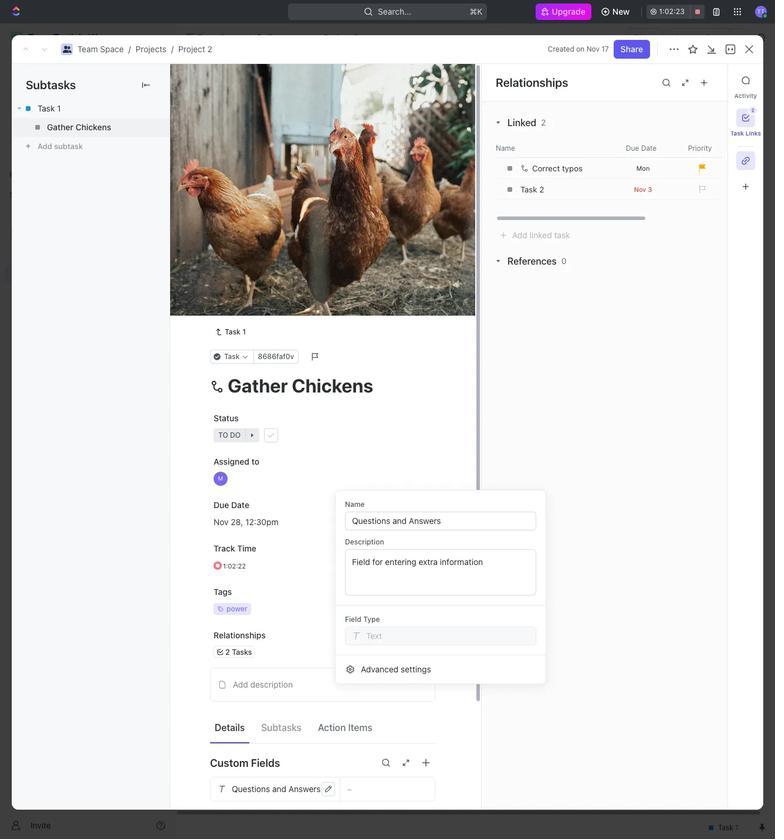 Task type: locate. For each thing, give the bounding box(es) containing it.
1 button down progress
[[263, 203, 279, 215]]

user group image inside sidebar navigation
[[12, 230, 21, 237]]

1 vertical spatial projects
[[136, 44, 167, 54]]

tasks
[[232, 647, 252, 657]]

1 vertical spatial 1 button
[[264, 224, 280, 235]]

0 horizontal spatial space
[[100, 44, 124, 54]]

1 horizontal spatial to
[[252, 457, 260, 467]]

0 horizontal spatial project 2 link
[[178, 44, 212, 54]]

0 vertical spatial user group image
[[187, 35, 194, 41]]

add task
[[691, 75, 726, 85], [315, 166, 347, 174], [237, 245, 271, 255]]

0 horizontal spatial task 1 link
[[12, 99, 170, 118]]

0 vertical spatial name
[[496, 144, 515, 152]]

2 vertical spatial add task
[[237, 245, 271, 255]]

add task button
[[684, 71, 733, 90], [301, 163, 351, 177], [231, 243, 276, 257]]

task 1 down do
[[225, 328, 246, 336]]

1 horizontal spatial relationships
[[496, 75, 569, 89]]

2 horizontal spatial add task
[[691, 75, 726, 85]]

0 horizontal spatial team
[[78, 44, 98, 54]]

user group image
[[187, 35, 194, 41], [63, 46, 71, 53], [12, 230, 21, 237]]

0 vertical spatial add task
[[691, 75, 726, 85]]

task 1 link up chickens
[[12, 99, 170, 118]]

1 vertical spatial team
[[78, 44, 98, 54]]

user group image inside team space link
[[187, 35, 194, 41]]

1:02:23 button
[[647, 5, 705, 19]]

name up description
[[345, 500, 365, 509]]

add task down calendar
[[315, 166, 347, 174]]

tree
[[5, 204, 170, 363]]

0 vertical spatial space
[[220, 32, 244, 42]]

to left do
[[218, 278, 228, 287]]

1 horizontal spatial subtasks
[[261, 723, 302, 733]]

task 1
[[38, 103, 61, 113], [237, 204, 261, 214], [225, 328, 246, 336]]

add description button
[[214, 676, 432, 695]]

to right assigned
[[252, 457, 260, 467]]

projects link
[[254, 31, 302, 45], [136, 44, 167, 54]]

add down automations button
[[691, 75, 706, 85]]

board
[[219, 108, 242, 118]]

table link
[[354, 105, 377, 122]]

team for team space / projects / project 2
[[78, 44, 98, 54]]

Search tasks... text field
[[630, 133, 748, 151]]

1
[[57, 103, 61, 113], [257, 204, 261, 214], [274, 204, 277, 213], [275, 225, 279, 234], [243, 328, 246, 336]]

relationships
[[496, 75, 569, 89], [214, 631, 266, 641]]

project 2 link
[[309, 31, 362, 45], [178, 44, 212, 54]]

1 vertical spatial task 1 link
[[210, 325, 251, 339]]

0 horizontal spatial add task
[[237, 245, 271, 255]]

name
[[496, 144, 515, 152], [345, 500, 365, 509]]

0 vertical spatial 1 button
[[263, 203, 279, 215]]

share button
[[627, 28, 664, 47], [614, 40, 651, 59]]

0 horizontal spatial name
[[345, 500, 365, 509]]

fields
[[251, 757, 280, 770]]

1:02:23
[[660, 7, 685, 16]]

‎task 2
[[521, 185, 545, 194]]

1 horizontal spatial team space link
[[183, 31, 247, 45]]

user group image up home link
[[63, 46, 71, 53]]

task 1 up task 2
[[237, 204, 261, 214]]

add
[[691, 75, 706, 85], [315, 166, 329, 174], [237, 245, 252, 255], [233, 680, 248, 690]]

due
[[214, 500, 229, 510]]

1 horizontal spatial add task button
[[301, 163, 351, 177]]

details
[[215, 723, 245, 733]]

add task button down automations button
[[684, 71, 733, 90]]

share down 'new' button
[[634, 32, 657, 42]]

add task down task 2
[[237, 245, 271, 255]]

project
[[324, 32, 352, 42], [178, 44, 205, 54], [204, 70, 257, 89]]

in
[[218, 166, 225, 174]]

1 horizontal spatial user group image
[[63, 46, 71, 53]]

details button
[[210, 717, 250, 738]]

2 horizontal spatial user group image
[[187, 35, 194, 41]]

0 horizontal spatial user group image
[[12, 230, 21, 237]]

new
[[613, 6, 630, 16]]

0 vertical spatial share
[[634, 32, 657, 42]]

0 vertical spatial team
[[197, 32, 218, 42]]

1 vertical spatial name
[[345, 500, 365, 509]]

progress
[[227, 166, 265, 174]]

name down linked
[[496, 144, 515, 152]]

task sidebar navigation tab list
[[731, 71, 762, 196]]

project 2
[[324, 32, 359, 42], [204, 70, 274, 89]]

8686faf0v
[[258, 352, 294, 361]]

task
[[709, 75, 726, 85], [38, 103, 55, 113], [731, 130, 745, 137], [331, 166, 347, 174], [237, 204, 255, 214], [237, 225, 255, 235], [254, 245, 271, 255], [225, 328, 241, 336]]

share right 17 in the right of the page
[[621, 44, 644, 54]]

share
[[634, 32, 657, 42], [621, 44, 644, 54]]

subtasks
[[26, 78, 76, 92], [261, 723, 302, 733]]

1 vertical spatial share
[[621, 44, 644, 54]]

2 vertical spatial add task button
[[231, 243, 276, 257]]

team
[[197, 32, 218, 42], [78, 44, 98, 54]]

1 horizontal spatial team
[[197, 32, 218, 42]]

automations
[[675, 32, 724, 42]]

field type
[[345, 615, 380, 624]]

0 horizontal spatial add task button
[[231, 243, 276, 257]]

add left 'description'
[[233, 680, 248, 690]]

task 1 link
[[12, 99, 170, 118], [210, 325, 251, 339]]

add task down automations button
[[691, 75, 726, 85]]

team for team space
[[197, 32, 218, 42]]

1 vertical spatial relationships
[[214, 631, 266, 641]]

upgrade
[[552, 6, 586, 16]]

answers
[[289, 785, 321, 795]]

created on nov 17
[[548, 45, 609, 53]]

spaces
[[9, 190, 34, 199]]

to do
[[218, 278, 240, 287]]

space for team space
[[220, 32, 244, 42]]

0 horizontal spatial projects link
[[136, 44, 167, 54]]

1 vertical spatial space
[[100, 44, 124, 54]]

settings
[[401, 665, 431, 675]]

0 vertical spatial subtasks
[[26, 78, 76, 92]]

1 horizontal spatial projects
[[268, 32, 299, 42]]

team inside team space link
[[197, 32, 218, 42]]

task sidebar content section
[[482, 64, 776, 810]]

references 0
[[508, 256, 567, 267]]

add task button down task 2
[[231, 243, 276, 257]]

1 vertical spatial to
[[252, 457, 260, 467]]

2 vertical spatial user group image
[[12, 230, 21, 237]]

relationships up 2 tasks
[[214, 631, 266, 641]]

2 button
[[737, 107, 758, 127]]

to
[[218, 278, 228, 287], [252, 457, 260, 467]]

0 vertical spatial relationships
[[496, 75, 569, 89]]

task inside tab list
[[731, 130, 745, 137]]

chickens
[[76, 122, 111, 132]]

2 vertical spatial project
[[204, 70, 257, 89]]

share button down new
[[627, 28, 664, 47]]

0 horizontal spatial to
[[218, 278, 228, 287]]

1 horizontal spatial project 2
[[324, 32, 359, 42]]

space
[[220, 32, 244, 42], [100, 44, 124, 54]]

1 vertical spatial subtasks
[[261, 723, 302, 733]]

user group image left team space at the top of the page
[[187, 35, 194, 41]]

assigned to
[[214, 457, 260, 467]]

relationships up linked 2
[[496, 75, 569, 89]]

2 horizontal spatial add task button
[[684, 71, 733, 90]]

add task button down calendar link
[[301, 163, 351, 177]]

invite
[[31, 821, 51, 831]]

assigned
[[214, 457, 250, 467]]

1 horizontal spatial add task
[[315, 166, 347, 174]]

set value for questions and answers custom field image
[[348, 786, 428, 794]]

0 horizontal spatial project 2
[[204, 70, 274, 89]]

projects
[[268, 32, 299, 42], [136, 44, 167, 54]]

1 horizontal spatial project 2 link
[[309, 31, 362, 45]]

team space / projects / project 2
[[78, 44, 212, 54]]

and
[[272, 785, 287, 795]]

subtasks down home
[[26, 78, 76, 92]]

favorites
[[9, 170, 40, 179]]

1 button right task 2
[[264, 224, 280, 235]]

1 horizontal spatial space
[[220, 32, 244, 42]]

0 horizontal spatial relationships
[[214, 631, 266, 641]]

user group image down spaces
[[12, 230, 21, 237]]

calendar
[[300, 108, 335, 118]]

name inside task sidebar content section
[[496, 144, 515, 152]]

1 horizontal spatial name
[[496, 144, 515, 152]]

1 vertical spatial add task
[[315, 166, 347, 174]]

task 1 up dashboards
[[38, 103, 61, 113]]

home
[[28, 61, 51, 71]]

None text field
[[352, 513, 530, 530], [352, 557, 530, 587], [352, 513, 530, 530], [352, 557, 530, 587]]

nov
[[587, 45, 600, 53]]

task 1 link down to do
[[210, 325, 251, 339]]

add description
[[233, 680, 293, 690]]

subtasks up fields
[[261, 723, 302, 733]]

assignees button
[[473, 135, 528, 149]]



Task type: vqa. For each thing, say whether or not it's contained in the screenshot.
Select... text field
yes



Task type: describe. For each thing, give the bounding box(es) containing it.
2 inside linked 2
[[541, 117, 546, 127]]

share for "share" 'button' under new
[[634, 32, 657, 42]]

table
[[356, 108, 377, 118]]

due date
[[214, 500, 250, 510]]

description
[[345, 538, 384, 547]]

date
[[231, 500, 250, 510]]

track
[[214, 544, 235, 554]]

search...
[[378, 6, 412, 16]]

upgrade link
[[536, 4, 592, 20]]

1 button for 1
[[263, 203, 279, 215]]

action items
[[318, 723, 373, 733]]

gather chickens
[[47, 122, 111, 132]]

2 vertical spatial task 1
[[225, 328, 246, 336]]

created
[[548, 45, 575, 53]]

⌘k
[[470, 6, 483, 16]]

2 tasks
[[225, 647, 252, 657]]

Select... text field
[[366, 628, 530, 645]]

0 vertical spatial projects
[[268, 32, 299, 42]]

custom fields button
[[210, 749, 436, 778]]

action items button
[[313, 717, 377, 738]]

0 vertical spatial task 1
[[38, 103, 61, 113]]

linked
[[508, 117, 537, 128]]

questions
[[232, 785, 270, 795]]

calendar link
[[297, 105, 335, 122]]

linked 2
[[508, 117, 546, 128]]

track time
[[214, 544, 257, 554]]

custom
[[210, 757, 249, 770]]

automations button
[[669, 29, 730, 46]]

gantt link
[[396, 105, 420, 122]]

questions and answers
[[232, 785, 321, 795]]

typos
[[563, 164, 583, 173]]

description
[[250, 680, 293, 690]]

dashboards
[[28, 121, 74, 131]]

task links
[[731, 130, 762, 137]]

add task for topmost "add task" button
[[691, 75, 726, 85]]

advanced settings button
[[341, 661, 541, 679]]

1 vertical spatial user group image
[[63, 46, 71, 53]]

links
[[746, 130, 762, 137]]

inbox
[[28, 81, 49, 91]]

space for team space / projects / project 2
[[100, 44, 124, 54]]

in progress
[[218, 166, 265, 174]]

sidebar navigation
[[0, 23, 176, 840]]

1 vertical spatial add task button
[[301, 163, 351, 177]]

gather chickens link
[[12, 118, 170, 137]]

tags
[[214, 587, 232, 597]]

task 2
[[237, 225, 262, 235]]

custom fields
[[210, 757, 280, 770]]

references
[[508, 256, 557, 267]]

1 vertical spatial project
[[178, 44, 205, 54]]

0 horizontal spatial projects
[[136, 44, 167, 54]]

0
[[562, 256, 567, 266]]

docs
[[28, 101, 48, 111]]

dashboards link
[[5, 117, 170, 136]]

assignees
[[488, 137, 523, 146]]

do
[[230, 278, 240, 287]]

‎task 2 link
[[518, 180, 611, 200]]

0 vertical spatial task 1 link
[[12, 99, 170, 118]]

share for "share" 'button' to the right of 17 in the right of the page
[[621, 44, 644, 54]]

1 button for 2
[[264, 224, 280, 235]]

1 horizontal spatial task 1 link
[[210, 325, 251, 339]]

relationships inside task sidebar content section
[[496, 75, 569, 89]]

correct typos
[[533, 164, 583, 173]]

action
[[318, 723, 346, 733]]

board link
[[217, 105, 242, 122]]

on
[[577, 45, 585, 53]]

favorites button
[[5, 168, 45, 182]]

add down task 2
[[237, 245, 252, 255]]

‎task
[[521, 185, 538, 194]]

correct typos link
[[518, 159, 611, 179]]

advanced settings
[[361, 665, 431, 675]]

new button
[[597, 2, 637, 21]]

subtasks button
[[257, 717, 306, 738]]

8686faf0v button
[[253, 350, 299, 364]]

0 horizontal spatial subtasks
[[26, 78, 76, 92]]

list
[[264, 108, 278, 118]]

team space
[[197, 32, 244, 42]]

17
[[602, 45, 609, 53]]

time
[[237, 544, 257, 554]]

gather
[[47, 122, 73, 132]]

advanced
[[361, 665, 399, 675]]

activity
[[735, 92, 758, 99]]

field
[[345, 615, 362, 624]]

list link
[[261, 105, 278, 122]]

1 vertical spatial project 2
[[204, 70, 274, 89]]

0 vertical spatial project 2
[[324, 32, 359, 42]]

tree inside sidebar navigation
[[5, 204, 170, 363]]

add down calendar link
[[315, 166, 329, 174]]

0 vertical spatial to
[[218, 278, 228, 287]]

2 inside button
[[752, 107, 755, 113]]

0 vertical spatial project
[[324, 32, 352, 42]]

1 vertical spatial task 1
[[237, 204, 261, 214]]

0 vertical spatial add task button
[[684, 71, 733, 90]]

status
[[214, 413, 239, 423]]

correct
[[533, 164, 560, 173]]

0 horizontal spatial team space link
[[78, 44, 124, 54]]

Edit task name text field
[[210, 375, 436, 397]]

share button right 17 in the right of the page
[[614, 40, 651, 59]]

inbox link
[[5, 77, 170, 96]]

home link
[[5, 57, 170, 76]]

items
[[348, 723, 373, 733]]

type
[[364, 615, 380, 624]]

subtasks inside button
[[261, 723, 302, 733]]

add task for left "add task" button
[[237, 245, 271, 255]]

1 horizontal spatial projects link
[[254, 31, 302, 45]]



